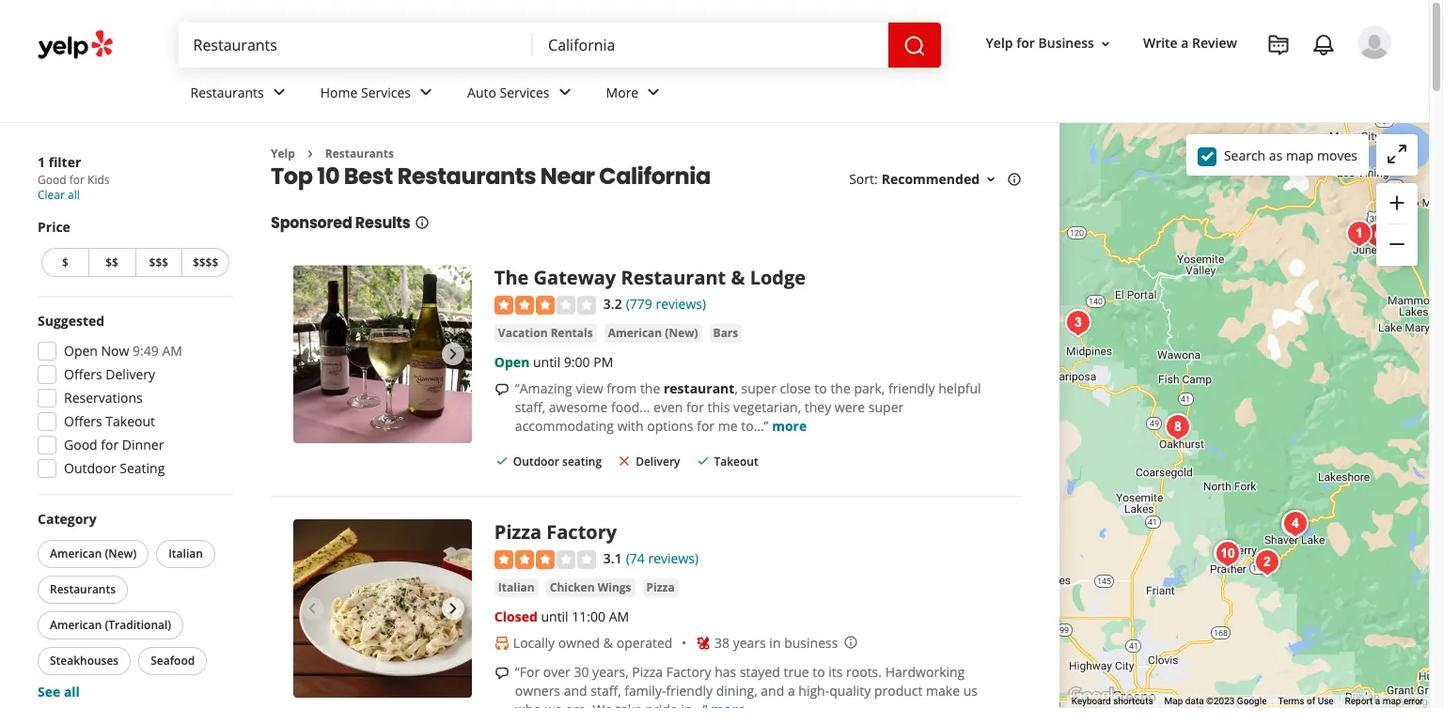 Task type: locate. For each thing, give the bounding box(es) containing it.
pizza for pizza
[[646, 580, 675, 596]]

2 and from the left
[[761, 683, 784, 701]]

italian up (traditional)
[[168, 546, 203, 562]]

chicken wings button
[[546, 579, 635, 598]]

all right see
[[64, 683, 80, 701]]

steakhouses
[[50, 653, 119, 669]]

16 checkmark v2 image down this
[[695, 454, 710, 469]]

a right 'write'
[[1181, 34, 1189, 52]]

american (new) button down (779 reviews)
[[604, 324, 702, 343]]

auto services link
[[452, 68, 591, 122]]

american
[[608, 325, 662, 341], [50, 546, 102, 562], [50, 618, 102, 634]]

0 vertical spatial yelp
[[986, 34, 1013, 52]]

1 horizontal spatial (new)
[[665, 325, 698, 341]]

0 horizontal spatial none field
[[193, 35, 518, 55]]

terms of use link
[[1278, 697, 1334, 707]]

super down park,
[[868, 399, 904, 417]]

0 vertical spatial all
[[68, 187, 80, 203]]

to inside , super close to the park, friendly helpful staff, awesome food... even for this vegetarian, they were super accommodating with options for me to…"
[[814, 380, 827, 398]]

park,
[[854, 380, 885, 398]]

near
[[540, 161, 595, 192]]

38 years in business
[[714, 635, 838, 653]]

offers for offers delivery
[[64, 366, 102, 384]]

24 chevron down v2 image right auto services
[[553, 81, 576, 104]]

16 years in business v2 image
[[696, 636, 711, 651]]

1 24 chevron down v2 image from the left
[[268, 81, 290, 104]]

None search field
[[178, 23, 944, 68]]

0 horizontal spatial map
[[1286, 146, 1314, 164]]

0 vertical spatial map
[[1286, 146, 1314, 164]]

outdoor for outdoor seating
[[64, 460, 116, 478]]

for down offers takeout
[[101, 436, 119, 454]]

1 vertical spatial pizza
[[646, 580, 675, 596]]

services right auto
[[500, 83, 550, 101]]

italian button up (traditional)
[[156, 541, 215, 569]]

0 vertical spatial staff,
[[515, 399, 545, 417]]

1 vertical spatial until
[[541, 608, 568, 626]]

1 16 checkmark v2 image from the left
[[494, 454, 509, 469]]

0 vertical spatial pizza
[[494, 520, 542, 546]]

american down restaurants button
[[50, 618, 102, 634]]

home services link
[[305, 68, 452, 122]]

home services
[[320, 83, 411, 101]]

previous image
[[301, 343, 323, 366], [301, 598, 323, 621]]

0 horizontal spatial staff,
[[515, 399, 545, 417]]

1 filter good for kids clear all
[[38, 153, 110, 203]]

24 chevron down v2 image for restaurants
[[268, 81, 290, 104]]

outdoor seating
[[64, 460, 165, 478]]

open down vacation
[[494, 354, 530, 371]]

vegetarian,
[[733, 399, 801, 417]]

1 horizontal spatial open
[[494, 354, 530, 371]]

1 vertical spatial offers
[[64, 413, 102, 431]]

we
[[593, 701, 612, 709]]

1 16 speech v2 image from the top
[[494, 383, 509, 398]]

staff, inside , super close to the park, friendly helpful staff, awesome food... even for this vegetarian, they were super accommodating with options for me to…"
[[515, 399, 545, 417]]

$$
[[106, 255, 118, 271]]

$$ button
[[88, 248, 135, 277]]

american down (779
[[608, 325, 662, 341]]

restaurant
[[621, 265, 726, 291]]

1 horizontal spatial and
[[761, 683, 784, 701]]

1 vertical spatial (new)
[[105, 546, 137, 562]]

report a map error link
[[1345, 697, 1423, 707]]

next image
[[442, 343, 464, 366]]

0 horizontal spatial 24 chevron down v2 image
[[268, 81, 290, 104]]

auto
[[467, 83, 496, 101]]

outdoor for outdoor seating
[[513, 454, 559, 470]]

italian inside italian link
[[498, 580, 535, 596]]

map for moves
[[1286, 146, 1314, 164]]

1 slideshow element from the top
[[293, 265, 472, 444]]

june bug cafe image
[[1059, 304, 1097, 342]]

zoom out image
[[1386, 233, 1408, 256]]

reviews) up pizza button at the left of the page
[[648, 550, 699, 568]]

1 horizontal spatial factory
[[666, 664, 711, 682]]

until for gateway
[[533, 354, 560, 371]]

see all button
[[38, 683, 80, 701]]

(779 reviews) link
[[626, 294, 706, 314]]

None field
[[193, 35, 518, 55], [548, 35, 873, 55]]

2 vertical spatial group
[[34, 510, 233, 702]]

italian button up closed
[[494, 579, 538, 598]]

0 horizontal spatial factory
[[546, 520, 617, 546]]

yelp for business button
[[978, 27, 1121, 61]]

0 horizontal spatial italian button
[[156, 541, 215, 569]]

0 vertical spatial american (new) button
[[604, 324, 702, 343]]

1 horizontal spatial 16 checkmark v2 image
[[695, 454, 710, 469]]

16 checkmark v2 image left outdoor seating
[[494, 454, 509, 469]]

map left "error"
[[1383, 697, 1401, 707]]

american (new) up restaurants button
[[50, 546, 137, 562]]

offers down reservations
[[64, 413, 102, 431]]

pizza factory image
[[293, 520, 472, 699], [1208, 535, 1245, 573]]

1 vertical spatial to
[[812, 664, 825, 682]]

to inside "for over 30 years, pizza factory has stayed true to its roots. hardworking owners and staff, family-friendly dining, and a high-quality product make us who we are. we take pride in…"
[[812, 664, 825, 682]]

16 locally owned v2 image
[[494, 636, 509, 651]]

2 the from the left
[[830, 380, 851, 398]]

all inside the 1 filter good for kids clear all
[[68, 187, 80, 203]]

0 horizontal spatial a
[[788, 683, 795, 701]]

24 chevron down v2 image for more
[[642, 81, 665, 104]]

for left business
[[1016, 34, 1035, 52]]

16 speech v2 image left '"for'
[[494, 666, 509, 682]]

write
[[1143, 34, 1178, 52]]

factory inside "for over 30 years, pizza factory has stayed true to its roots. hardworking owners and staff, family-friendly dining, and a high-quality product make us who we are. we take pride in…"
[[666, 664, 711, 682]]

16 close v2 image
[[617, 454, 632, 469]]

for down filter
[[69, 172, 85, 188]]

pizza up family-
[[632, 664, 663, 682]]

2 offers from the top
[[64, 413, 102, 431]]

16 speech v2 image
[[494, 383, 509, 398], [494, 666, 509, 682]]

Near text field
[[548, 35, 873, 55]]

(new)
[[665, 325, 698, 341], [105, 546, 137, 562]]

delivery
[[106, 366, 155, 384], [636, 454, 680, 470]]

am down wings
[[609, 608, 629, 626]]

to left its
[[812, 664, 825, 682]]

restaurants inside business categories element
[[190, 83, 264, 101]]

google image
[[1064, 684, 1126, 709]]

notifications image
[[1312, 34, 1335, 56]]

bars
[[713, 325, 738, 341]]

24 chevron down v2 image
[[268, 81, 290, 104], [553, 81, 576, 104], [642, 81, 665, 104]]

0 horizontal spatial american (new)
[[50, 546, 137, 562]]

2 horizontal spatial a
[[1375, 697, 1380, 707]]

american (new) down (779 reviews)
[[608, 325, 698, 341]]

take
[[616, 701, 642, 709]]

(traditional)
[[105, 618, 171, 634]]

american for the right the american (new) button
[[608, 325, 662, 341]]

1 horizontal spatial none field
[[548, 35, 873, 55]]

restaurants inside button
[[50, 582, 116, 598]]

(new) up restaurants button
[[105, 546, 137, 562]]

1 horizontal spatial restaurants link
[[325, 146, 394, 162]]

0 horizontal spatial open
[[64, 342, 98, 360]]

16 checkmark v2 image
[[494, 454, 509, 469], [695, 454, 710, 469]]

map
[[1164, 697, 1183, 707]]

0 vertical spatial takeout
[[106, 413, 155, 431]]

1 horizontal spatial american (new) button
[[604, 324, 702, 343]]

& right "owned"
[[603, 635, 613, 653]]

yelp for the yelp link
[[271, 146, 295, 162]]

(new) down (779 reviews)
[[665, 325, 698, 341]]

search
[[1224, 146, 1266, 164]]

3.2 star rating image
[[494, 296, 596, 315]]

0 horizontal spatial the
[[640, 380, 660, 398]]

1 vertical spatial am
[[609, 608, 629, 626]]

takeout
[[106, 413, 155, 431], [714, 454, 758, 470]]

none field up "home services"
[[193, 35, 518, 55]]

24 chevron down v2 image inside auto services link
[[553, 81, 576, 104]]

none field up business categories element
[[548, 35, 873, 55]]

pizza inside button
[[646, 580, 675, 596]]

all right clear
[[68, 187, 80, 203]]

0 vertical spatial reviews)
[[656, 296, 706, 313]]

1 none field from the left
[[193, 35, 518, 55]]

none field near
[[548, 35, 873, 55]]

a for report
[[1375, 697, 1380, 707]]

price
[[38, 218, 70, 236]]

map
[[1286, 146, 1314, 164], [1383, 697, 1401, 707]]

1 horizontal spatial services
[[500, 83, 550, 101]]

(new) for the right the american (new) button
[[665, 325, 698, 341]]

0 horizontal spatial delivery
[[106, 366, 155, 384]]

1 horizontal spatial &
[[731, 265, 745, 291]]

services inside home services 'link'
[[361, 83, 411, 101]]

24 chevron down v2 image inside more link
[[642, 81, 665, 104]]

2 24 chevron down v2 image from the left
[[553, 81, 576, 104]]

1 horizontal spatial the
[[830, 380, 851, 398]]

american (traditional) button
[[38, 612, 183, 640]]

(74
[[626, 550, 645, 568]]

outdoor down good for dinner
[[64, 460, 116, 478]]

factory down 16 years in business v2 icon
[[666, 664, 711, 682]]

16 speech v2 image left "amazing
[[494, 383, 509, 398]]

a right report
[[1375, 697, 1380, 707]]

delivery right 16 close v2 icon
[[636, 454, 680, 470]]

0 vertical spatial italian button
[[156, 541, 215, 569]]

reviews)
[[656, 296, 706, 313], [648, 550, 699, 568]]

am for open now 9:49 am
[[162, 342, 182, 360]]

1 vertical spatial slideshow element
[[293, 520, 472, 699]]

1 vertical spatial friendly
[[666, 683, 713, 701]]

1 horizontal spatial outdoor
[[513, 454, 559, 470]]

restaurants link right 16 chevron right v2 image
[[325, 146, 394, 162]]

2 16 checkmark v2 image from the left
[[695, 454, 710, 469]]

1 vertical spatial italian
[[498, 580, 535, 596]]

owned
[[558, 635, 600, 653]]

1 vertical spatial yelp
[[271, 146, 295, 162]]

1 horizontal spatial super
[[868, 399, 904, 417]]

the up were
[[830, 380, 851, 398]]

factory up 3.1 link on the left bottom
[[546, 520, 617, 546]]

american inside american (new) link
[[608, 325, 662, 341]]

24 chevron down v2 image right more
[[642, 81, 665, 104]]

0 vertical spatial slideshow element
[[293, 265, 472, 444]]

0 vertical spatial 16 speech v2 image
[[494, 383, 509, 398]]

the gateway restaurant & lodge
[[494, 265, 806, 291]]

reviews) inside 'link'
[[656, 296, 706, 313]]

make
[[926, 683, 960, 701]]

16 info v2 image
[[414, 216, 429, 231]]

pizza down (74 reviews)
[[646, 580, 675, 596]]

pizza up 3.1 star rating image
[[494, 520, 542, 546]]

2 slideshow element from the top
[[293, 520, 472, 699]]

we
[[545, 701, 562, 709]]

friendly inside , super close to the park, friendly helpful staff, awesome food... even for this vegetarian, they were super accommodating with options for me to…"
[[888, 380, 935, 398]]

all
[[68, 187, 80, 203], [64, 683, 80, 701]]

services left 24 chevron down v2 image at the top left
[[361, 83, 411, 101]]

italian link
[[494, 579, 538, 598]]

until up locally
[[541, 608, 568, 626]]

0 horizontal spatial services
[[361, 83, 411, 101]]

0 horizontal spatial yelp
[[271, 146, 295, 162]]

recommended
[[882, 171, 980, 188]]

Find text field
[[193, 35, 518, 55]]

1 horizontal spatial delivery
[[636, 454, 680, 470]]

clear
[[38, 187, 65, 203]]

, super close to the park, friendly helpful staff, awesome food... even for this vegetarian, they were super accommodating with options for me to…"
[[515, 380, 981, 435]]

1 vertical spatial american
[[50, 546, 102, 562]]

3.1 star rating image
[[494, 551, 596, 570]]

business
[[784, 635, 838, 653]]

super up the vegetarian,
[[741, 380, 776, 398]]

open
[[64, 342, 98, 360], [494, 354, 530, 371]]

0 vertical spatial delivery
[[106, 366, 155, 384]]

1 horizontal spatial takeout
[[714, 454, 758, 470]]

3 24 chevron down v2 image from the left
[[642, 81, 665, 104]]

offers up reservations
[[64, 366, 102, 384]]

price group
[[38, 218, 233, 281]]

1 horizontal spatial yelp
[[986, 34, 1013, 52]]

american (new) button up restaurants button
[[38, 541, 149, 569]]

11:00
[[572, 608, 605, 626]]

$
[[62, 255, 68, 271]]

expand map image
[[1386, 143, 1408, 165]]

until up "amazing
[[533, 354, 560, 371]]

from
[[607, 380, 637, 398]]

0 vertical spatial friendly
[[888, 380, 935, 398]]

1 services from the left
[[361, 83, 411, 101]]

1 horizontal spatial italian
[[498, 580, 535, 596]]

0 horizontal spatial outdoor
[[64, 460, 116, 478]]

0 vertical spatial until
[[533, 354, 560, 371]]

0 vertical spatial italian
[[168, 546, 203, 562]]

recommended button
[[882, 171, 998, 188]]

suggested
[[38, 312, 105, 330]]

good down 1
[[38, 172, 66, 188]]

0 horizontal spatial friendly
[[666, 683, 713, 701]]

until
[[533, 354, 560, 371], [541, 608, 568, 626]]

italian up closed
[[498, 580, 535, 596]]

reviews) down restaurant
[[656, 296, 706, 313]]

outdoor
[[513, 454, 559, 470], [64, 460, 116, 478]]

and
[[564, 683, 587, 701], [761, 683, 784, 701]]

good down offers takeout
[[64, 436, 97, 454]]

2 vertical spatial american
[[50, 618, 102, 634]]

terms of use
[[1278, 697, 1334, 707]]

services inside auto services link
[[500, 83, 550, 101]]

restaurants button
[[38, 576, 128, 604]]

yelp left 16 chevron right v2 image
[[271, 146, 295, 162]]

1 vertical spatial american (new)
[[50, 546, 137, 562]]

0 horizontal spatial (new)
[[105, 546, 137, 562]]

am
[[162, 342, 182, 360], [609, 608, 629, 626]]

for inside the 1 filter good for kids clear all
[[69, 172, 85, 188]]

now
[[101, 342, 129, 360]]

outdoor down accommodating
[[513, 454, 559, 470]]

group
[[1376, 183, 1418, 266], [32, 312, 233, 484], [34, 510, 233, 702]]

24 chevron down v2 image left home
[[268, 81, 290, 104]]

american inside the american (traditional) button
[[50, 618, 102, 634]]

& left lodge
[[731, 265, 745, 291]]

restaurant
[[664, 380, 735, 398]]

info icon image
[[844, 636, 859, 651], [844, 636, 859, 651]]

0 vertical spatial offers
[[64, 366, 102, 384]]

delivery down open now 9:49 am
[[106, 366, 155, 384]]

outdoor seating
[[513, 454, 602, 470]]

map right as on the right of page
[[1286, 146, 1314, 164]]

sponsored
[[271, 213, 352, 234]]

0 horizontal spatial am
[[162, 342, 182, 360]]

(new) for the bottommost the american (new) button
[[105, 546, 137, 562]]

next image
[[442, 598, 464, 621]]

0 vertical spatial &
[[731, 265, 745, 291]]

pizza link
[[643, 579, 678, 598]]

0 horizontal spatial &
[[603, 635, 613, 653]]

staff, up 'we'
[[591, 683, 621, 701]]

2 16 speech v2 image from the top
[[494, 666, 509, 682]]

yelp for business
[[986, 34, 1094, 52]]

24 chevron down v2 image for auto services
[[553, 81, 576, 104]]

and down stayed
[[761, 683, 784, 701]]

who
[[515, 701, 541, 709]]

1 vertical spatial factory
[[666, 664, 711, 682]]

tollhouse market & grill image
[[1248, 544, 1286, 581]]

friendly
[[888, 380, 935, 398], [666, 683, 713, 701]]

1 offers from the top
[[64, 366, 102, 384]]

am right 9:49
[[162, 342, 182, 360]]

vacation
[[498, 325, 548, 341]]

takeout down me
[[714, 454, 758, 470]]

previous image for pizza factory
[[301, 598, 323, 621]]

slideshow element
[[293, 265, 472, 444], [293, 520, 472, 699]]

see all
[[38, 683, 80, 701]]

clear all link
[[38, 187, 80, 203]]

services for home services
[[361, 83, 411, 101]]

friendly up the in…"
[[666, 683, 713, 701]]

friendly right park,
[[888, 380, 935, 398]]

am for closed until 11:00 am
[[609, 608, 629, 626]]

0 horizontal spatial and
[[564, 683, 587, 701]]

,
[[735, 380, 738, 398]]

0 vertical spatial (new)
[[665, 325, 698, 341]]

offers for offers takeout
[[64, 413, 102, 431]]

1 vertical spatial map
[[1383, 697, 1401, 707]]

home
[[320, 83, 358, 101]]

open down suggested
[[64, 342, 98, 360]]

to up they
[[814, 380, 827, 398]]

1 vertical spatial staff,
[[591, 683, 621, 701]]

staff, down "amazing
[[515, 399, 545, 417]]

3.2
[[603, 296, 622, 313]]

1 horizontal spatial map
[[1383, 697, 1401, 707]]

a down true
[[788, 683, 795, 701]]

they
[[804, 399, 831, 417]]

restaurants link up the yelp link
[[175, 68, 305, 122]]

0 vertical spatial american (new)
[[608, 325, 698, 341]]

1 previous image from the top
[[301, 343, 323, 366]]

1 vertical spatial takeout
[[714, 454, 758, 470]]

1 horizontal spatial am
[[609, 608, 629, 626]]

factory
[[546, 520, 617, 546], [666, 664, 711, 682]]

$ button
[[41, 248, 88, 277]]

for down the "restaurant"
[[686, 399, 704, 417]]

american down the category at bottom
[[50, 546, 102, 562]]

1 horizontal spatial a
[[1181, 34, 1189, 52]]

1 vertical spatial 16 speech v2 image
[[494, 666, 509, 682]]

us
[[963, 683, 978, 701]]

american for the american (traditional) button
[[50, 618, 102, 634]]

1 horizontal spatial staff,
[[591, 683, 621, 701]]

1 horizontal spatial friendly
[[888, 380, 935, 398]]

epic cafe image
[[1359, 217, 1397, 254]]

the up even
[[640, 380, 660, 398]]

1 and from the left
[[564, 683, 587, 701]]

and up are.
[[564, 683, 587, 701]]

yelp inside button
[[986, 34, 1013, 52]]

2 services from the left
[[500, 83, 550, 101]]

0 vertical spatial good
[[38, 172, 66, 188]]

2 previous image from the top
[[301, 598, 323, 621]]

takeout up dinner
[[106, 413, 155, 431]]

use
[[1318, 697, 1334, 707]]

1 vertical spatial previous image
[[301, 598, 323, 621]]

offers delivery
[[64, 366, 155, 384]]

2 none field from the left
[[548, 35, 873, 55]]

the gateway restaurant & lodge link
[[494, 265, 806, 291]]

0 vertical spatial restaurants link
[[175, 68, 305, 122]]

0 vertical spatial to
[[814, 380, 827, 398]]

seafood button
[[138, 648, 207, 676]]

open for open now 9:49 am
[[64, 342, 98, 360]]

dining,
[[716, 683, 757, 701]]

1 vertical spatial italian button
[[494, 579, 538, 598]]

services
[[361, 83, 411, 101], [500, 83, 550, 101]]

yelp left business
[[986, 34, 1013, 52]]



Task type: describe. For each thing, give the bounding box(es) containing it.
(779
[[626, 296, 652, 313]]

1 vertical spatial &
[[603, 635, 613, 653]]

map for error
[[1383, 697, 1401, 707]]

dinner
[[122, 436, 164, 454]]

none field find
[[193, 35, 518, 55]]

american (new) for the right the american (new) button
[[608, 325, 698, 341]]

the inside , super close to the park, friendly helpful staff, awesome food... even for this vegetarian, they were super accommodating with options for me to…"
[[830, 380, 851, 398]]

map region
[[981, 35, 1443, 709]]

roots.
[[846, 664, 882, 682]]

yelp link
[[271, 146, 295, 162]]

friendly inside "for over 30 years, pizza factory has stayed true to its roots. hardworking owners and staff, family-friendly dining, and a high-quality product make us who we are. we take pride in…"
[[666, 683, 713, 701]]

gateway
[[534, 265, 616, 291]]

0 horizontal spatial italian
[[168, 546, 203, 562]]

its
[[828, 664, 843, 682]]

0 horizontal spatial pizza factory image
[[293, 520, 472, 699]]

16 speech v2 image for "for over 30 years, pizza factory has stayed true to its roots. hardworking owners and staff, family-friendly dining, and a high-quality product make us who we are. we take pride in…"
[[494, 666, 509, 682]]

category
[[38, 510, 96, 528]]

(74 reviews) link
[[626, 549, 699, 569]]

16 chevron down v2 image
[[1098, 36, 1113, 51]]

pizza inside "for over 30 years, pizza factory has stayed true to its roots. hardworking owners and staff, family-friendly dining, and a high-quality product make us who we are. we take pride in…"
[[632, 664, 663, 682]]

until for factory
[[541, 608, 568, 626]]

see
[[38, 683, 60, 701]]

seafood
[[151, 653, 195, 669]]

good inside the 1 filter good for kids clear all
[[38, 172, 66, 188]]

the lift image
[[1359, 216, 1397, 253]]

more
[[772, 417, 807, 435]]

3.2 link
[[603, 294, 622, 314]]

of
[[1307, 697, 1315, 707]]

wings
[[598, 580, 631, 596]]

even
[[653, 399, 683, 417]]

staff, inside "for over 30 years, pizza factory has stayed true to its roots. hardworking owners and staff, family-friendly dining, and a high-quality product make us who we are. we take pride in…"
[[591, 683, 621, 701]]

rentals
[[551, 325, 593, 341]]

view
[[576, 380, 603, 398]]

previous image for the gateway restaurant & lodge
[[301, 343, 323, 366]]

1 horizontal spatial italian button
[[494, 579, 538, 598]]

reviews) for gateway
[[656, 296, 706, 313]]

24 chevron down v2 image
[[415, 81, 437, 104]]

1 vertical spatial american (new) button
[[38, 541, 149, 569]]

with
[[617, 417, 644, 435]]

steakhouses button
[[38, 648, 131, 676]]

9:49
[[133, 342, 159, 360]]

the gateway restaurant & lodge image
[[293, 265, 472, 444]]

chicken wings
[[550, 580, 631, 596]]

pizza for pizza factory
[[494, 520, 542, 546]]

1 vertical spatial restaurants link
[[325, 146, 394, 162]]

south gate brewing company image
[[1159, 408, 1196, 446]]

16 checkmark v2 image for takeout
[[695, 454, 710, 469]]

1 vertical spatial delivery
[[636, 454, 680, 470]]

vacation rentals button
[[494, 324, 597, 343]]

"for over 30 years, pizza factory has stayed true to its roots. hardworking owners and staff, family-friendly dining, and a high-quality product make us who we are. we take pride in…"
[[515, 664, 978, 709]]

yelp for yelp for business
[[986, 34, 1013, 52]]

vacation rentals link
[[494, 324, 597, 343]]

16 checkmark v2 image for outdoor seating
[[494, 454, 509, 469]]

velasco's mexican restaurant image
[[1209, 535, 1246, 573]]

for inside button
[[1016, 34, 1035, 52]]

9:00
[[564, 354, 590, 371]]

"for
[[515, 664, 540, 682]]

16 chevron right v2 image
[[303, 146, 318, 162]]

chicken wings link
[[546, 579, 635, 598]]

operated
[[616, 635, 673, 653]]

a inside "for over 30 years, pizza factory has stayed true to its roots. hardworking owners and staff, family-friendly dining, and a high-quality product make us who we are. we take pride in…"
[[788, 683, 795, 701]]

the trading post image
[[1275, 506, 1313, 544]]

$$$$
[[193, 255, 218, 271]]

more link
[[772, 417, 807, 435]]

10
[[317, 161, 340, 192]]

projects image
[[1267, 34, 1290, 56]]

©2023
[[1206, 697, 1235, 707]]

reservations
[[64, 389, 143, 407]]

0 vertical spatial group
[[1376, 183, 1418, 266]]

american for the bottommost the american (new) button
[[50, 546, 102, 562]]

search as map moves
[[1224, 146, 1357, 164]]

results
[[355, 213, 410, 234]]

chicken
[[550, 580, 595, 596]]

shortcuts
[[1113, 697, 1153, 707]]

best
[[344, 161, 393, 192]]

1
[[38, 153, 45, 171]]

1 the from the left
[[640, 380, 660, 398]]

shaver lake pub n grub image
[[1276, 505, 1314, 543]]

1 horizontal spatial pizza factory image
[[1208, 535, 1245, 573]]

0 horizontal spatial restaurants link
[[175, 68, 305, 122]]

business
[[1038, 34, 1094, 52]]

the
[[494, 265, 529, 291]]

open for open until 9:00 pm
[[494, 354, 530, 371]]

(74 reviews)
[[626, 550, 699, 568]]

3.1 link
[[603, 549, 622, 569]]

business categories element
[[175, 68, 1391, 122]]

food...
[[611, 399, 650, 417]]

0 horizontal spatial super
[[741, 380, 776, 398]]

awesome
[[549, 399, 608, 417]]

(779 reviews)
[[626, 296, 706, 313]]

reviews) for factory
[[648, 550, 699, 568]]

services for auto services
[[500, 83, 550, 101]]

high-
[[798, 683, 829, 701]]

family-
[[624, 683, 666, 701]]

slideshow element for the
[[293, 265, 472, 444]]

bars button
[[709, 324, 742, 343]]

search image
[[903, 34, 926, 57]]

0 horizontal spatial takeout
[[106, 413, 155, 431]]

keyboard shortcuts button
[[1072, 696, 1153, 709]]

nolan p. image
[[1357, 25, 1391, 59]]

silver lake resort cafe image
[[1340, 215, 1378, 252]]

product
[[874, 683, 923, 701]]

group containing category
[[34, 510, 233, 702]]

16 chevron down v2 image
[[983, 172, 998, 187]]

bars link
[[709, 324, 742, 343]]

1 vertical spatial all
[[64, 683, 80, 701]]

1 vertical spatial super
[[868, 399, 904, 417]]

sponsored results
[[271, 213, 410, 234]]

data
[[1185, 697, 1204, 707]]

to…"
[[741, 417, 769, 435]]

a for write
[[1181, 34, 1189, 52]]

more
[[606, 83, 639, 101]]

user actions element
[[971, 24, 1418, 139]]

keyboard shortcuts
[[1072, 697, 1153, 707]]

years
[[733, 635, 766, 653]]

$$$$ button
[[182, 248, 229, 277]]

pm
[[593, 354, 613, 371]]

slideshow element for pizza
[[293, 520, 472, 699]]

write a review
[[1143, 34, 1237, 52]]

owners
[[515, 683, 560, 701]]

pizza button
[[643, 579, 678, 598]]

16 info v2 image
[[1007, 172, 1022, 187]]

stayed
[[740, 664, 780, 682]]

accommodating
[[515, 417, 614, 435]]

pizza factory
[[494, 520, 617, 546]]

$$$ button
[[135, 248, 182, 277]]

in
[[769, 635, 781, 653]]

for left me
[[697, 417, 715, 435]]

closed until 11:00 am
[[494, 608, 629, 626]]

in…"
[[681, 701, 707, 709]]

0 vertical spatial factory
[[546, 520, 617, 546]]

review
[[1192, 34, 1237, 52]]

$$$
[[149, 255, 168, 271]]

38
[[714, 635, 730, 653]]

1 vertical spatial good
[[64, 436, 97, 454]]

16 speech v2 image for "amazing view from the
[[494, 383, 509, 398]]

options
[[647, 417, 693, 435]]

zoom in image
[[1386, 191, 1408, 214]]

pizza factory link
[[494, 520, 617, 546]]

3.1
[[603, 550, 622, 568]]

close
[[780, 380, 811, 398]]

american (new) for the bottommost the american (new) button
[[50, 546, 137, 562]]

shaver coffee & deli image
[[1275, 506, 1313, 544]]

30
[[574, 664, 589, 682]]

group containing suggested
[[32, 312, 233, 484]]



Task type: vqa. For each thing, say whether or not it's contained in the screenshot.
right map
yes



